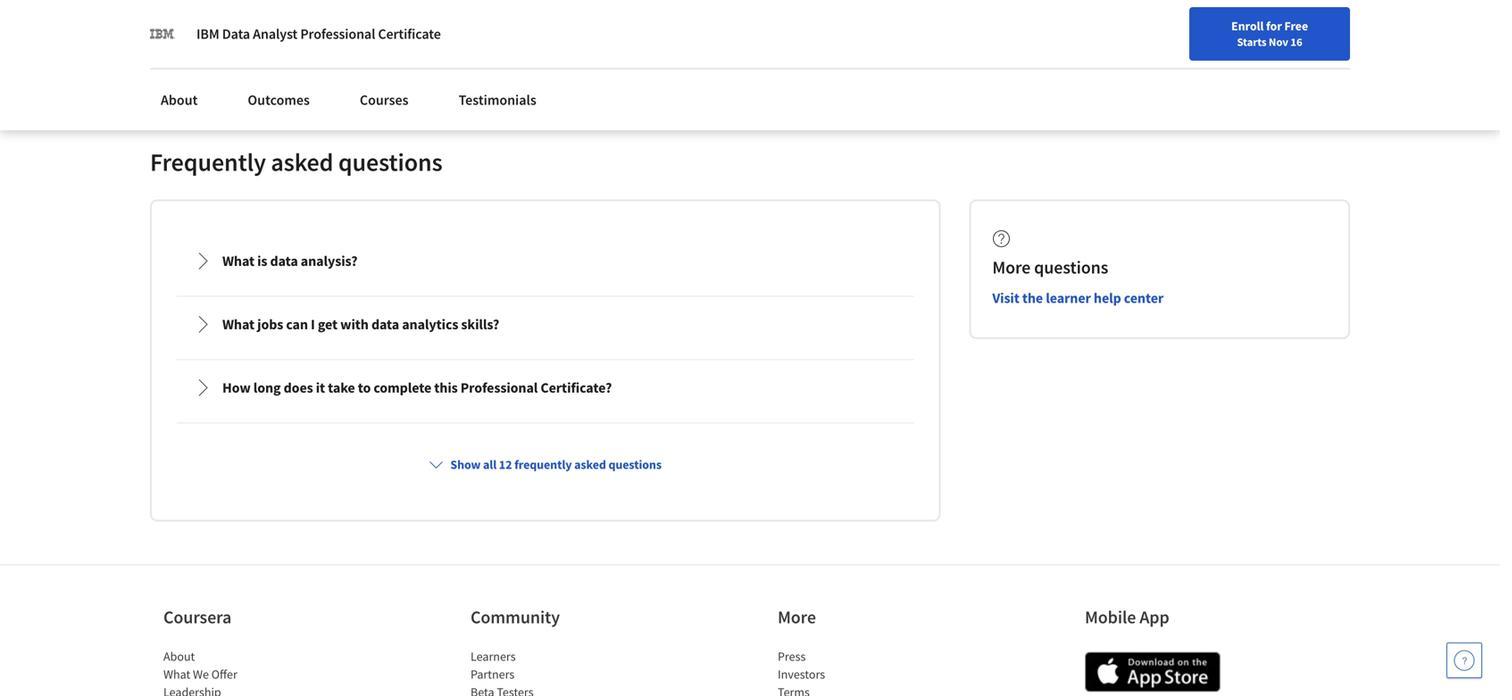 Task type: vqa. For each thing, say whether or not it's contained in the screenshot.
indicators
no



Task type: describe. For each thing, give the bounding box(es) containing it.
investors
[[778, 667, 825, 683]]

learner
[[1046, 289, 1091, 307]]

certificate?
[[541, 379, 612, 397]]

list item for coursera
[[163, 684, 315, 697]]

english button
[[1126, 0, 1233, 58]]

for
[[1267, 18, 1282, 34]]

all
[[483, 457, 497, 473]]

what for what jobs can i get with data analytics skills?
[[222, 316, 255, 334]]

list for coursera
[[163, 648, 315, 697]]

offer
[[211, 667, 237, 683]]

about what we offer
[[163, 649, 237, 683]]

i
[[311, 316, 315, 334]]

partners link
[[471, 667, 515, 683]]

investors link
[[778, 667, 825, 683]]

more for more
[[778, 606, 816, 629]]

list item for more
[[778, 684, 930, 697]]

show notifications image
[[1259, 22, 1281, 44]]

skills?
[[461, 316, 500, 334]]

show all 12 frequently asked questions
[[451, 457, 662, 473]]

enroll
[[1232, 18, 1264, 34]]

more for more questions
[[993, 256, 1031, 279]]

partners
[[471, 667, 515, 683]]

can
[[286, 316, 308, 334]]

about for about what we offer
[[163, 649, 195, 665]]

frequently asked questions
[[150, 146, 443, 178]]

how long does it take to complete this professional certificate?
[[222, 379, 612, 397]]

center
[[1124, 289, 1164, 307]]

visit
[[993, 289, 1020, 307]]

questions inside dropdown button
[[609, 457, 662, 473]]

ibm
[[196, 25, 219, 43]]

0 horizontal spatial questions
[[338, 146, 443, 178]]

what we offer link
[[163, 667, 237, 683]]

list for more
[[778, 648, 930, 697]]

how long does it take to complete this professional certificate? button
[[180, 363, 911, 413]]

mobile
[[1085, 606, 1136, 629]]

what inside about what we offer
[[163, 667, 190, 683]]

asked inside dropdown button
[[574, 457, 606, 473]]

with
[[340, 316, 369, 334]]

the
[[1023, 289, 1043, 307]]

does
[[284, 379, 313, 397]]

0 horizontal spatial data
[[270, 252, 298, 270]]

learners
[[471, 649, 516, 665]]

coursera
[[163, 606, 232, 629]]

show
[[451, 457, 481, 473]]

what jobs can i get with data analytics skills?
[[222, 316, 500, 334]]

testimonials
[[459, 91, 537, 109]]

visit the learner help center link
[[993, 289, 1164, 307]]

outcomes
[[248, 91, 310, 109]]

ibm data analyst professional certificate
[[196, 25, 441, 43]]

free
[[1285, 18, 1308, 34]]

app
[[1140, 606, 1170, 629]]

it
[[316, 379, 325, 397]]

courses
[[360, 91, 409, 109]]

professional inside dropdown button
[[461, 379, 538, 397]]



Task type: locate. For each thing, give the bounding box(es) containing it.
16
[[1291, 35, 1303, 49]]

courses link
[[349, 80, 419, 120]]

0 vertical spatial questions
[[338, 146, 443, 178]]

about down ibm icon
[[161, 91, 198, 109]]

1 horizontal spatial data
[[372, 316, 399, 334]]

1 horizontal spatial list
[[471, 648, 623, 697]]

list item down offer
[[163, 684, 315, 697]]

frequently
[[150, 146, 266, 178]]

take
[[328, 379, 355, 397]]

analytics
[[402, 316, 458, 334]]

1 vertical spatial asked
[[574, 457, 606, 473]]

1 horizontal spatial professional
[[461, 379, 538, 397]]

12
[[499, 457, 512, 473]]

english
[[1158, 20, 1201, 38]]

frequently
[[515, 457, 572, 473]]

1 horizontal spatial asked
[[574, 457, 606, 473]]

1 vertical spatial what
[[222, 316, 255, 334]]

what is data analysis? button
[[180, 236, 911, 286]]

0 vertical spatial what
[[222, 252, 255, 270]]

mobile app
[[1085, 606, 1170, 629]]

outcomes link
[[237, 80, 321, 120]]

2 vertical spatial what
[[163, 667, 190, 683]]

1 list item from the left
[[163, 684, 315, 697]]

we
[[193, 667, 209, 683]]

starts
[[1237, 35, 1267, 49]]

download on the app store image
[[1085, 652, 1221, 693]]

learners link
[[471, 649, 516, 665]]

0 horizontal spatial more
[[778, 606, 816, 629]]

ibm image
[[150, 21, 175, 46]]

0 horizontal spatial list item
[[163, 684, 315, 697]]

professional
[[300, 25, 375, 43], [461, 379, 538, 397]]

about for about
[[161, 91, 198, 109]]

about inside about what we offer
[[163, 649, 195, 665]]

more
[[993, 256, 1031, 279], [778, 606, 816, 629]]

what left jobs
[[222, 316, 255, 334]]

0 horizontal spatial professional
[[300, 25, 375, 43]]

to
[[358, 379, 371, 397]]

list item for community
[[471, 684, 623, 697]]

questions
[[338, 146, 443, 178], [1034, 256, 1109, 279], [609, 457, 662, 473]]

list item down partners link
[[471, 684, 623, 697]]

data right is
[[270, 252, 298, 270]]

collapsed list
[[173, 230, 918, 697]]

long
[[253, 379, 281, 397]]

data right with
[[372, 316, 399, 334]]

more up visit
[[993, 256, 1031, 279]]

asked down outcomes
[[271, 146, 333, 178]]

3 list from the left
[[778, 648, 930, 697]]

testimonials link
[[448, 80, 547, 120]]

list item
[[163, 684, 315, 697], [471, 684, 623, 697], [778, 684, 930, 697]]

nov
[[1269, 35, 1289, 49]]

asked
[[271, 146, 333, 178], [574, 457, 606, 473]]

professional right "this"
[[461, 379, 538, 397]]

what jobs can i get with data analytics skills? button
[[180, 300, 911, 350]]

list containing about
[[163, 648, 315, 697]]

help
[[1094, 289, 1122, 307]]

3 list item from the left
[[778, 684, 930, 697]]

about
[[161, 91, 198, 109], [163, 649, 195, 665]]

about link for more
[[163, 649, 195, 665]]

certificate
[[378, 25, 441, 43]]

analysis?
[[301, 252, 358, 270]]

press link
[[778, 649, 806, 665]]

list containing press
[[778, 648, 930, 697]]

2 list item from the left
[[471, 684, 623, 697]]

what for what is data analysis?
[[222, 252, 255, 270]]

about link down ibm icon
[[150, 80, 208, 120]]

0 vertical spatial professional
[[300, 25, 375, 43]]

learners partners
[[471, 649, 516, 683]]

get
[[318, 316, 338, 334]]

1 vertical spatial professional
[[461, 379, 538, 397]]

enroll for free starts nov 16
[[1232, 18, 1308, 49]]

list for community
[[471, 648, 623, 697]]

2 horizontal spatial questions
[[1034, 256, 1109, 279]]

0 vertical spatial asked
[[271, 146, 333, 178]]

2 vertical spatial questions
[[609, 457, 662, 473]]

show all 12 frequently asked questions button
[[422, 449, 669, 481]]

1 list from the left
[[163, 648, 315, 697]]

0 horizontal spatial asked
[[271, 146, 333, 178]]

2 horizontal spatial list item
[[778, 684, 930, 697]]

1 horizontal spatial more
[[993, 256, 1031, 279]]

is
[[257, 252, 267, 270]]

None search field
[[255, 11, 683, 47]]

about link
[[150, 80, 208, 120], [163, 649, 195, 665]]

what is data analysis?
[[222, 252, 358, 270]]

2 list from the left
[[471, 648, 623, 697]]

1 vertical spatial about link
[[163, 649, 195, 665]]

community
[[471, 606, 560, 629]]

1 vertical spatial more
[[778, 606, 816, 629]]

list
[[163, 648, 315, 697], [471, 648, 623, 697], [778, 648, 930, 697]]

this
[[434, 379, 458, 397]]

0 vertical spatial about link
[[150, 80, 208, 120]]

data
[[222, 25, 250, 43]]

list item down investors
[[778, 684, 930, 697]]

complete
[[374, 379, 432, 397]]

about up what we offer 'link'
[[163, 649, 195, 665]]

1 vertical spatial about
[[163, 649, 195, 665]]

0 vertical spatial about
[[161, 91, 198, 109]]

press investors
[[778, 649, 825, 683]]

list containing learners
[[471, 648, 623, 697]]

professional right analyst
[[300, 25, 375, 43]]

what
[[222, 252, 255, 270], [222, 316, 255, 334], [163, 667, 190, 683]]

what left is
[[222, 252, 255, 270]]

2 horizontal spatial list
[[778, 648, 930, 697]]

what left we
[[163, 667, 190, 683]]

1 vertical spatial questions
[[1034, 256, 1109, 279]]

more up 'press' link
[[778, 606, 816, 629]]

data
[[270, 252, 298, 270], [372, 316, 399, 334]]

more questions
[[993, 256, 1109, 279]]

how
[[222, 379, 251, 397]]

help center image
[[1454, 650, 1476, 672]]

press
[[778, 649, 806, 665]]

about link up what we offer 'link'
[[163, 649, 195, 665]]

jobs
[[257, 316, 283, 334]]

1 horizontal spatial list item
[[471, 684, 623, 697]]

1 horizontal spatial questions
[[609, 457, 662, 473]]

0 horizontal spatial list
[[163, 648, 315, 697]]

about link for frequently asked questions
[[150, 80, 208, 120]]

visit the learner help center
[[993, 289, 1164, 307]]

0 vertical spatial data
[[270, 252, 298, 270]]

asked right frequently
[[574, 457, 606, 473]]

1 vertical spatial data
[[372, 316, 399, 334]]

analyst
[[253, 25, 298, 43]]

0 vertical spatial more
[[993, 256, 1031, 279]]



